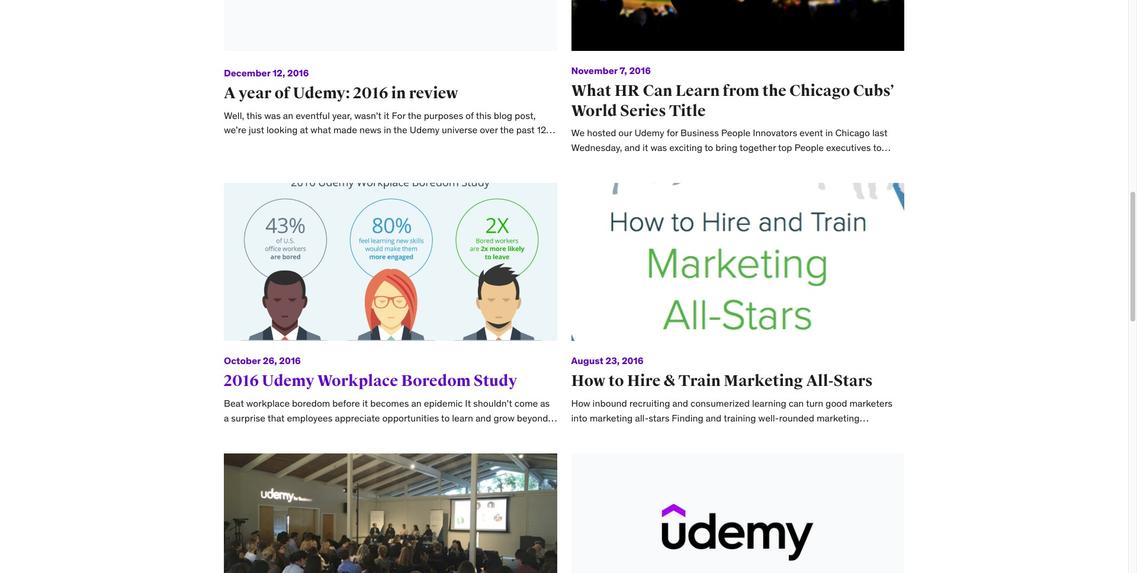 Task type: vqa. For each thing, say whether or not it's contained in the screenshot.


Task type: locate. For each thing, give the bounding box(es) containing it.
1 vertical spatial of
[[466, 109, 474, 121]]

we've
[[439, 138, 462, 150]]

2016 for how
[[622, 355, 643, 367]]

0 horizontal spatial of
[[274, 83, 290, 103]]

&
[[664, 372, 675, 391]]

hr
[[614, 81, 640, 101]]

august 23, 2016
[[571, 355, 643, 367]]

what up "big"
[[416, 138, 436, 150]]

2016 down october on the left of page
[[224, 372, 259, 391]]

2016
[[629, 64, 651, 76], [287, 67, 309, 79], [353, 83, 388, 103], [279, 355, 301, 367], [622, 355, 643, 367], [224, 372, 259, 391]]

udemy down 26,
[[262, 372, 314, 391]]

0 vertical spatial what
[[311, 124, 331, 136]]

we're up the upon
[[353, 138, 376, 150]]

this up just
[[246, 109, 262, 121]]

the
[[762, 81, 787, 101], [408, 109, 422, 121], [393, 124, 407, 136], [500, 124, 514, 136]]

even
[[224, 153, 244, 165]]

post,
[[515, 109, 536, 121]]

can
[[643, 81, 672, 101]]

12
[[537, 124, 546, 136]]

what
[[311, 124, 331, 136], [416, 138, 436, 150]]

building
[[317, 153, 351, 165]]

an
[[283, 109, 293, 121]]

1 horizontal spatial of
[[405, 138, 413, 150]]

what
[[571, 81, 611, 101]]

1 horizontal spatial this
[[476, 109, 492, 121]]

boredom
[[401, 372, 471, 391]]

1 vertical spatial udemy
[[262, 372, 314, 391]]

year,
[[332, 109, 352, 121]]

0 vertical spatial udemy
[[410, 124, 439, 136]]

2016 right 23,
[[622, 355, 643, 367]]

udemy:
[[293, 83, 350, 103]]

in
[[391, 83, 406, 103], [384, 124, 391, 136], [396, 153, 404, 165], [448, 153, 455, 165]]

2 this from the left
[[476, 109, 492, 121]]

2016 for a
[[287, 67, 309, 79]]

by
[[480, 153, 491, 165]]

what up on
[[311, 124, 331, 136]]

of up universe
[[466, 109, 474, 121]]

just
[[249, 124, 264, 136]]

the right from
[[762, 81, 787, 101]]

in left a
[[396, 153, 404, 165]]

2016 right "12,"
[[287, 67, 309, 79]]

excited
[[270, 153, 301, 165]]

udemy down 'purposes' on the left of the page
[[410, 124, 439, 136]]

0 horizontal spatial this
[[246, 109, 262, 121]]

a year of udemy: 2016 in review
[[224, 83, 458, 103]]

what hr can learn from the chicago cubs' world series title link
[[571, 81, 894, 121]]

what hr can learn from the chicago cubs' world series title
[[571, 81, 894, 121]]

chicago
[[789, 81, 850, 101]]

2016 udemy workplace boredom study
[[224, 372, 517, 391]]

the down for
[[393, 124, 407, 136]]

1 horizontal spatial udemy
[[410, 124, 439, 136]]

for
[[303, 153, 315, 165]]

december 12, 2016
[[224, 67, 309, 79]]

2016 right 7,
[[629, 64, 651, 76]]

udemy
[[410, 124, 439, 136], [262, 372, 314, 391]]

well, this was an eventful year, wasn't it for the purposes of this blog post, we're just looking at what made news in the udemy universe over the past 12 months as we reflect on 2016, we're proud of what we've accomplished but are even more excited for building upon that in a big way in 2017 by the...
[[224, 109, 556, 165]]

upon
[[353, 153, 375, 165]]

accomplished
[[465, 138, 523, 150]]

october
[[224, 355, 261, 367]]

we're
[[224, 124, 246, 136], [353, 138, 376, 150]]

as
[[258, 138, 269, 150]]

1 horizontal spatial what
[[416, 138, 436, 150]]

2016 right 26,
[[279, 355, 301, 367]]

7,
[[620, 64, 627, 76]]

2016 udemy workplace boredom study link
[[224, 372, 517, 391]]

0 horizontal spatial udemy
[[262, 372, 314, 391]]

year
[[238, 83, 272, 103]]

of down "12,"
[[274, 83, 290, 103]]

2 vertical spatial of
[[405, 138, 413, 150]]

2016 up wasn't on the top left
[[353, 83, 388, 103]]

from
[[723, 81, 759, 101]]

past
[[516, 124, 535, 136]]

well,
[[224, 109, 244, 121]]

udemy inside well, this was an eventful year, wasn't it for the purposes of this blog post, we're just looking at what made news in the udemy universe over the past 12 months as we reflect on 2016, we're proud of what we've accomplished but are even more excited for building upon that in a big way in 2017 by the...
[[410, 124, 439, 136]]

0 horizontal spatial what
[[311, 124, 331, 136]]

of up a
[[405, 138, 413, 150]]

the down blog
[[500, 124, 514, 136]]

1 vertical spatial we're
[[353, 138, 376, 150]]

it
[[384, 109, 389, 121]]

for
[[392, 109, 406, 121]]

this up over
[[476, 109, 492, 121]]

0 vertical spatial we're
[[224, 124, 246, 136]]

big
[[413, 153, 427, 165]]

study
[[474, 372, 517, 391]]

1 this from the left
[[246, 109, 262, 121]]

made
[[333, 124, 357, 136]]

was
[[264, 109, 281, 121]]

this
[[246, 109, 262, 121], [476, 109, 492, 121]]

of
[[274, 83, 290, 103], [466, 109, 474, 121], [405, 138, 413, 150]]

we're down well,
[[224, 124, 246, 136]]



Task type: describe. For each thing, give the bounding box(es) containing it.
the right for
[[408, 109, 422, 121]]

blog
[[494, 109, 512, 121]]

wasn't
[[354, 109, 381, 121]]

workplace
[[317, 372, 398, 391]]

26,
[[263, 355, 277, 367]]

at
[[300, 124, 308, 136]]

august
[[571, 355, 603, 367]]

how to hire & train marketing all-stars link
[[571, 372, 873, 391]]

all-
[[806, 372, 834, 391]]

learn
[[675, 81, 720, 101]]

months
[[224, 138, 256, 150]]

12,
[[273, 67, 285, 79]]

cubs'
[[853, 81, 894, 101]]

are
[[542, 138, 556, 150]]

23,
[[606, 355, 620, 367]]

news
[[359, 124, 381, 136]]

0 vertical spatial of
[[274, 83, 290, 103]]

a
[[406, 153, 411, 165]]

way
[[429, 153, 445, 165]]

november
[[571, 64, 618, 76]]

we
[[271, 138, 283, 150]]

world
[[571, 101, 617, 121]]

the inside what hr can learn from the chicago cubs' world series title
[[762, 81, 787, 101]]

title
[[669, 101, 706, 121]]

stars
[[834, 372, 873, 391]]

but
[[526, 138, 540, 150]]

2017
[[458, 153, 478, 165]]

a
[[224, 83, 236, 103]]

looking
[[266, 124, 298, 136]]

to
[[609, 372, 624, 391]]

that
[[377, 153, 394, 165]]

universe
[[442, 124, 478, 136]]

marketing
[[724, 372, 803, 391]]

train
[[678, 372, 721, 391]]

december
[[224, 67, 270, 79]]

1 horizontal spatial we're
[[353, 138, 376, 150]]

2016 for what
[[629, 64, 651, 76]]

0 horizontal spatial we're
[[224, 124, 246, 136]]

on
[[315, 138, 325, 150]]

reflect
[[285, 138, 312, 150]]

2 horizontal spatial of
[[466, 109, 474, 121]]

how
[[571, 372, 606, 391]]

over
[[480, 124, 498, 136]]

a year of udemy: 2016 in review link
[[224, 83, 458, 103]]

the...
[[494, 153, 514, 165]]

2016 for 2016
[[279, 355, 301, 367]]

in up for
[[391, 83, 406, 103]]

in down it
[[384, 124, 391, 136]]

more
[[246, 153, 268, 165]]

how to hire & train marketing all-stars
[[571, 372, 873, 391]]

hire
[[627, 372, 661, 391]]

proud
[[378, 138, 403, 150]]

november 7, 2016
[[571, 64, 651, 76]]

in right way
[[448, 153, 455, 165]]

eventful
[[296, 109, 330, 121]]

october 26, 2016
[[224, 355, 301, 367]]

purposes
[[424, 109, 463, 121]]

1 vertical spatial what
[[416, 138, 436, 150]]

review
[[409, 83, 458, 103]]

series
[[620, 101, 666, 121]]

2016,
[[328, 138, 351, 150]]



